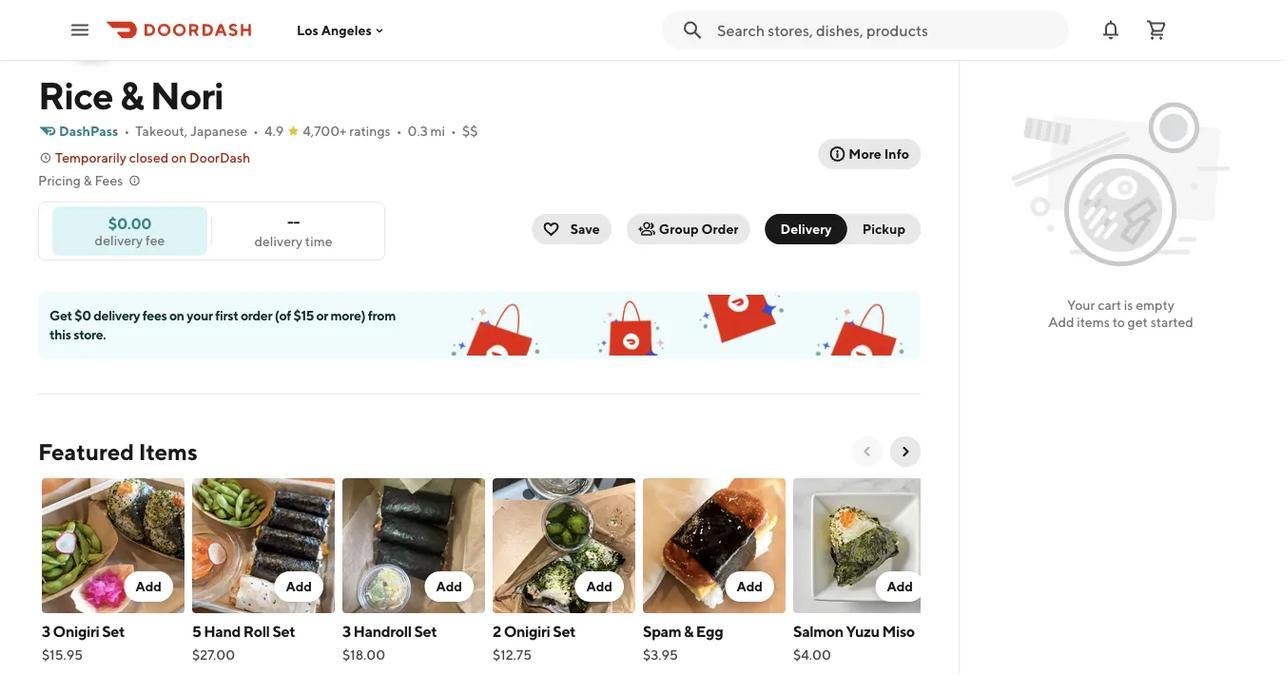 Task type: locate. For each thing, give the bounding box(es) containing it.
$15.95
[[42, 647, 83, 663]]

1 add button from the left
[[124, 572, 173, 602]]

spam
[[643, 623, 681, 641]]

3 add button from the left
[[425, 572, 474, 602]]

• up closed
[[124, 123, 130, 139]]

delivery
[[781, 221, 832, 237]]

order
[[241, 308, 272, 323]]

delivery up store.
[[94, 308, 140, 323]]

add button
[[124, 572, 173, 602], [274, 572, 323, 602], [425, 572, 474, 602], [575, 572, 624, 602], [725, 572, 774, 602], [876, 572, 925, 602]]

&
[[120, 72, 143, 117], [83, 173, 92, 188], [684, 623, 694, 641]]

featured items heading
[[38, 437, 198, 467]]

3 onigiri set image
[[42, 479, 185, 614]]

6 add button from the left
[[876, 572, 925, 602]]

4.9
[[264, 123, 284, 139]]

group order
[[659, 221, 739, 237]]

los angeles
[[297, 22, 372, 38]]

• left 4.9
[[253, 123, 259, 139]]

add for 5 hand roll set
[[286, 579, 312, 595]]

Store search: begin typing to search for stores available on DoorDash text field
[[717, 20, 1058, 40]]

3
[[42, 623, 50, 641], [342, 623, 351, 641]]

onigiri
[[53, 623, 99, 641], [504, 623, 550, 641]]

delivery inside $0.00 delivery fee
[[95, 232, 143, 248]]

nori
[[150, 72, 223, 117]]

& left fees
[[83, 173, 92, 188]]

4 add button from the left
[[575, 572, 624, 602]]

2 horizontal spatial &
[[684, 623, 694, 641]]

onigiri inside "3 onigiri set $15.95"
[[53, 623, 99, 641]]

on
[[171, 150, 187, 166], [169, 308, 184, 323]]

-- delivery time
[[254, 213, 333, 249]]

temporarily closed on doordash
[[55, 150, 250, 166]]

1 vertical spatial on
[[169, 308, 184, 323]]

takeout,
[[135, 123, 188, 139]]

save
[[571, 221, 600, 237]]

more)
[[331, 308, 366, 323]]

onigiri up the $12.75
[[504, 623, 550, 641]]

$$
[[462, 123, 478, 139]]

set right the 2
[[553, 623, 576, 641]]

• right mi
[[451, 123, 457, 139]]

get
[[1128, 314, 1148, 330]]

0 horizontal spatial onigiri
[[53, 623, 99, 641]]

set right handroll
[[414, 623, 437, 641]]

to
[[1113, 314, 1125, 330]]

3 for 3 onigiri set
[[42, 623, 50, 641]]

set left 5
[[102, 623, 125, 641]]

3 inside "3 onigiri set $15.95"
[[42, 623, 50, 641]]

3 up $18.00
[[342, 623, 351, 641]]

fees
[[95, 173, 123, 188]]

add for 3 handroll set
[[436, 579, 462, 595]]

1 horizontal spatial onigiri
[[504, 623, 550, 641]]

& inside spam & egg $3.95
[[684, 623, 694, 641]]

5 add button from the left
[[725, 572, 774, 602]]

set inside 5 hand roll set $27.00
[[272, 623, 295, 641]]

set right 'roll'
[[272, 623, 295, 641]]

0.3 mi • $$
[[408, 123, 478, 139]]

dashpass •
[[59, 123, 130, 139]]

& for nori
[[120, 72, 143, 117]]

japanese
[[190, 123, 247, 139]]

$15
[[293, 308, 314, 323]]

first
[[215, 308, 238, 323]]

2 set from the left
[[272, 623, 295, 641]]

1 3 from the left
[[42, 623, 50, 641]]

1 horizontal spatial &
[[120, 72, 143, 117]]

& left egg
[[684, 623, 694, 641]]

3 up $15.95
[[42, 623, 50, 641]]

salmon yuzu miso $4.00
[[793, 623, 915, 663]]

2 vertical spatial &
[[684, 623, 694, 641]]

- up (of
[[287, 213, 294, 231]]

miso
[[882, 623, 915, 641]]

2 add button from the left
[[274, 572, 323, 602]]

open menu image
[[68, 19, 91, 41]]

3 handroll set $18.00
[[342, 623, 437, 663]]

set
[[102, 623, 125, 641], [272, 623, 295, 641], [414, 623, 437, 641], [553, 623, 576, 641]]

• left 0.3
[[396, 123, 402, 139]]

4 set from the left
[[553, 623, 576, 641]]

2 onigiri set image
[[493, 479, 636, 614]]

0.3
[[408, 123, 428, 139]]

- up $15
[[293, 213, 300, 231]]

closed
[[129, 150, 169, 166]]

$4.00
[[793, 647, 831, 663]]

add for 2 onigiri set
[[586, 579, 613, 595]]

2 • from the left
[[253, 123, 259, 139]]

& inside button
[[83, 173, 92, 188]]

delivery left time
[[254, 234, 303, 249]]

handroll
[[354, 623, 412, 641]]

on right fees
[[169, 308, 184, 323]]

set inside "3 onigiri set $15.95"
[[102, 623, 125, 641]]

1 set from the left
[[102, 623, 125, 641]]

started
[[1151, 314, 1194, 330]]

•
[[124, 123, 130, 139], [253, 123, 259, 139], [396, 123, 402, 139], [451, 123, 457, 139]]

1 - from the left
[[287, 213, 294, 231]]

0 vertical spatial &
[[120, 72, 143, 117]]

save button
[[532, 214, 612, 245]]

your
[[187, 308, 213, 323]]

(of
[[275, 308, 291, 323]]

-
[[287, 213, 294, 231], [293, 213, 300, 231]]

3 inside 3 handroll set $18.00
[[342, 623, 351, 641]]

3 set from the left
[[414, 623, 437, 641]]

2 onigiri from the left
[[504, 623, 550, 641]]

delivery
[[95, 232, 143, 248], [254, 234, 303, 249], [94, 308, 140, 323]]

2 - from the left
[[293, 213, 300, 231]]

spam & egg image
[[643, 479, 786, 614]]

Pickup radio
[[836, 214, 921, 245]]

$27.00
[[192, 647, 235, 663]]

2 onigiri set $12.75
[[493, 623, 576, 663]]

1 horizontal spatial 3
[[342, 623, 351, 641]]

0 vertical spatial on
[[171, 150, 187, 166]]

$0.00
[[108, 214, 151, 232]]

2 3 from the left
[[342, 623, 351, 641]]

ratings
[[349, 123, 391, 139]]

& for fees
[[83, 173, 92, 188]]

& up takeout,
[[120, 72, 143, 117]]

delivery inside -- delivery time
[[254, 234, 303, 249]]

delivery left fee
[[95, 232, 143, 248]]

onigiri up $15.95
[[53, 623, 99, 641]]

1 • from the left
[[124, 123, 130, 139]]

items
[[139, 438, 198, 465]]

mi
[[430, 123, 445, 139]]

your cart is empty add items to get started
[[1049, 297, 1194, 330]]

time
[[305, 234, 333, 249]]

pricing
[[38, 173, 81, 188]]

add
[[1049, 314, 1075, 330], [135, 579, 162, 595], [286, 579, 312, 595], [436, 579, 462, 595], [586, 579, 613, 595], [737, 579, 763, 595], [887, 579, 913, 595]]

0 horizontal spatial 3
[[42, 623, 50, 641]]

1 vertical spatial &
[[83, 173, 92, 188]]

set for 2 onigiri set
[[553, 623, 576, 641]]

info
[[884, 146, 910, 162]]

onigiri inside 2 onigiri set $12.75
[[504, 623, 550, 641]]

empty
[[1136, 297, 1175, 313]]

dashpass
[[59, 123, 118, 139]]

0 horizontal spatial &
[[83, 173, 92, 188]]

5
[[192, 623, 201, 641]]

1 onigiri from the left
[[53, 623, 99, 641]]

set inside 3 handroll set $18.00
[[414, 623, 437, 641]]

is
[[1124, 297, 1133, 313]]

add button for 3 handroll set
[[425, 572, 474, 602]]

set inside 2 onigiri set $12.75
[[553, 623, 576, 641]]

delivery inside get $0 delivery fees on your first order (of $15 or more) from this store.
[[94, 308, 140, 323]]

$0.00 delivery fee
[[95, 214, 165, 248]]

on down takeout, japanese
[[171, 150, 187, 166]]



Task type: vqa. For each thing, say whether or not it's contained in the screenshot.
delivery inside the $0.00 DELIVERY FEE
yes



Task type: describe. For each thing, give the bounding box(es) containing it.
los
[[297, 22, 319, 38]]

delivery for -
[[254, 234, 303, 249]]

4 • from the left
[[451, 123, 457, 139]]

add button for 3 onigiri set
[[124, 572, 173, 602]]

salmon
[[793, 623, 844, 641]]

or
[[316, 308, 328, 323]]

takeout, japanese
[[135, 123, 247, 139]]

set for 3 handroll set
[[414, 623, 437, 641]]

temporarily
[[55, 150, 127, 166]]

notification bell image
[[1100, 19, 1123, 41]]

salmon yuzu miso image
[[793, 479, 936, 614]]

delivery for $0
[[94, 308, 140, 323]]

fees
[[142, 308, 167, 323]]

featured
[[38, 438, 134, 465]]

rice & nori
[[38, 72, 223, 117]]

items
[[1077, 314, 1110, 330]]

doordash
[[189, 150, 250, 166]]

angeles
[[321, 22, 372, 38]]

2
[[493, 623, 501, 641]]

rice
[[38, 72, 113, 117]]

3 onigiri set $15.95
[[42, 623, 125, 663]]

4,700+
[[303, 123, 347, 139]]

pricing & fees
[[38, 173, 123, 188]]

pickup
[[863, 221, 906, 237]]

hand
[[204, 623, 241, 641]]

& for egg
[[684, 623, 694, 641]]

featured items
[[38, 438, 198, 465]]

group
[[659, 221, 699, 237]]

5 hand roll set image
[[192, 479, 335, 614]]

3 handroll set image
[[342, 479, 485, 614]]

more info
[[849, 146, 910, 162]]

add inside your cart is empty add items to get started
[[1049, 314, 1075, 330]]

more info button
[[819, 139, 921, 169]]

order methods option group
[[765, 214, 921, 245]]

add button for 5 hand roll set
[[274, 572, 323, 602]]

spam & egg $3.95
[[643, 623, 723, 663]]

order
[[702, 221, 739, 237]]

get
[[49, 308, 72, 323]]

add button for salmon yuzu miso
[[876, 572, 925, 602]]

add button for 2 onigiri set
[[575, 572, 624, 602]]

add for 3 onigiri set
[[135, 579, 162, 595]]

los angeles button
[[297, 22, 387, 38]]

$18.00
[[342, 647, 385, 663]]

5 hand roll set $27.00
[[192, 623, 295, 663]]

roll
[[243, 623, 270, 641]]

onigiri for 3
[[53, 623, 99, 641]]

$12.75
[[493, 647, 532, 663]]

Delivery radio
[[765, 214, 847, 245]]

pricing & fees button
[[38, 171, 142, 190]]

onigiri for 2
[[504, 623, 550, 641]]

on inside get $0 delivery fees on your first order (of $15 or more) from this store.
[[169, 308, 184, 323]]

$3.95
[[643, 647, 678, 663]]

next button of carousel image
[[898, 444, 913, 460]]

add for salmon yuzu miso
[[887, 579, 913, 595]]

group order button
[[627, 214, 750, 245]]

store.
[[73, 327, 106, 342]]

add button for spam & egg
[[725, 572, 774, 602]]

this
[[49, 327, 71, 342]]

$0
[[74, 308, 91, 323]]

3 for 3 handroll set
[[342, 623, 351, 641]]

fee
[[146, 232, 165, 248]]

from
[[368, 308, 396, 323]]

add for spam & egg
[[737, 579, 763, 595]]

4,700+ ratings •
[[303, 123, 402, 139]]

more
[[849, 146, 882, 162]]

3 • from the left
[[396, 123, 402, 139]]

egg
[[696, 623, 723, 641]]

set for 3 onigiri set
[[102, 623, 125, 641]]

cart
[[1098, 297, 1122, 313]]

get $0 delivery fees on your first order (of $15 or more) from this store.
[[49, 308, 396, 342]]

your
[[1067, 297, 1095, 313]]

0 items, open order cart image
[[1145, 19, 1168, 41]]

yuzu
[[846, 623, 880, 641]]

previous button of carousel image
[[860, 444, 875, 460]]

rice & nori image
[[55, 0, 127, 59]]



